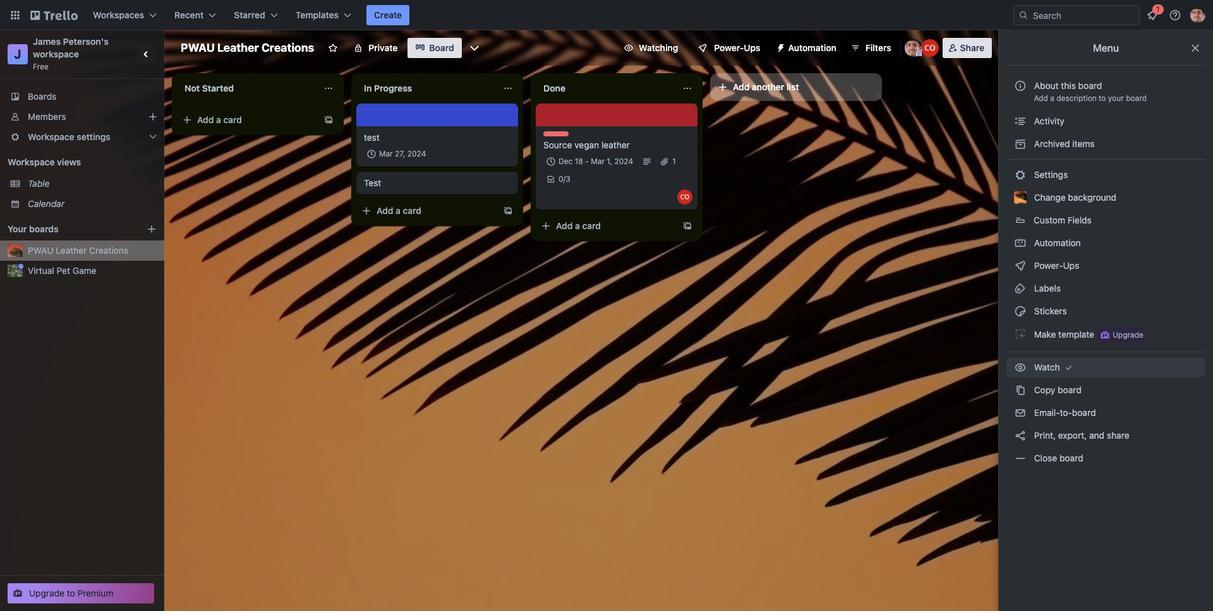 Task type: vqa. For each thing, say whether or not it's contained in the screenshot.
1st Goal from the top
no



Task type: locate. For each thing, give the bounding box(es) containing it.
customize views image
[[468, 42, 481, 54]]

sm image left labels
[[1014, 282, 1027, 295]]

sm image inside the email-to-board link
[[1014, 407, 1027, 420]]

add a card for done
[[556, 221, 601, 231]]

mar right the -
[[591, 157, 605, 166]]

copy board link
[[1007, 380, 1206, 401]]

premium
[[77, 588, 113, 599]]

your
[[8, 224, 27, 234]]

your boards
[[8, 224, 59, 234]]

boards
[[29, 224, 59, 234]]

1 vertical spatial pwau
[[28, 245, 53, 256]]

to
[[1099, 94, 1106, 103], [67, 588, 75, 599]]

pwau leather creations
[[181, 41, 314, 54], [28, 245, 128, 256]]

ups inside button
[[744, 42, 761, 53]]

stickers
[[1032, 306, 1067, 317]]

change
[[1034, 192, 1066, 203]]

automation
[[788, 42, 837, 53], [1032, 238, 1081, 248]]

Done text field
[[536, 78, 675, 99]]

0 vertical spatial ups
[[744, 42, 761, 53]]

upgrade inside button
[[1113, 331, 1144, 340]]

0 horizontal spatial 2024
[[407, 149, 426, 159]]

0 vertical spatial upgrade
[[1113, 331, 1144, 340]]

1 horizontal spatial automation
[[1032, 238, 1081, 248]]

mar
[[379, 149, 393, 159], [591, 157, 605, 166]]

pwau leather creations up game on the top
[[28, 245, 128, 256]]

0 horizontal spatial james peterson (jamespeterson93) image
[[905, 39, 922, 57]]

1 vertical spatial creations
[[89, 245, 128, 256]]

add a card button
[[177, 110, 319, 130], [356, 201, 498, 221], [536, 216, 677, 236]]

0 horizontal spatial to
[[67, 588, 75, 599]]

1 horizontal spatial add a card
[[377, 205, 422, 216]]

0 horizontal spatial ups
[[744, 42, 761, 53]]

2 horizontal spatial add a card
[[556, 221, 601, 231]]

0 horizontal spatial add a card
[[197, 114, 242, 125]]

2 horizontal spatial card
[[582, 221, 601, 231]]

your
[[1108, 94, 1124, 103]]

views
[[57, 157, 81, 167]]

upgrade down stickers link
[[1113, 331, 1144, 340]]

1 vertical spatial upgrade
[[29, 588, 64, 599]]

1 vertical spatial card
[[403, 205, 422, 216]]

close board
[[1032, 453, 1084, 464]]

2 horizontal spatial add a card button
[[536, 216, 677, 236]]

james peterson (jamespeterson93) image right filters
[[905, 39, 922, 57]]

1 horizontal spatial power-ups
[[1032, 260, 1082, 271]]

power-
[[714, 42, 744, 53], [1034, 260, 1063, 271]]

1 vertical spatial power-
[[1034, 260, 1063, 271]]

1 horizontal spatial to
[[1099, 94, 1106, 103]]

0 vertical spatial workspace
[[28, 131, 74, 142]]

1 horizontal spatial upgrade
[[1113, 331, 1144, 340]]

1 horizontal spatial pwau leather creations
[[181, 41, 314, 54]]

automation down custom fields on the top
[[1032, 238, 1081, 248]]

power-ups link
[[1007, 256, 1206, 276]]

board right your
[[1126, 94, 1147, 103]]

0 vertical spatial power-ups
[[714, 42, 761, 53]]

add down not started
[[197, 114, 214, 125]]

automation up the add another list 'button'
[[788, 42, 837, 53]]

private
[[369, 42, 398, 53]]

0 vertical spatial pwau
[[181, 41, 215, 54]]

Mar 27, 2024 checkbox
[[364, 147, 430, 162]]

leather
[[217, 41, 259, 54], [56, 245, 87, 256]]

0 horizontal spatial power-
[[714, 42, 744, 53]]

board up the print, export, and share
[[1072, 408, 1096, 418]]

calendar
[[28, 198, 64, 209]]

power- inside button
[[714, 42, 744, 53]]

sm image for labels
[[1014, 282, 1027, 295]]

sm image for power-ups
[[1014, 260, 1027, 272]]

add a card down started
[[197, 114, 242, 125]]

sm image up another
[[771, 38, 788, 56]]

close board link
[[1007, 449, 1206, 469]]

1 vertical spatial leather
[[56, 245, 87, 256]]

1 horizontal spatial add a card button
[[356, 201, 498, 221]]

menu
[[1093, 42, 1119, 54]]

settings link
[[1007, 165, 1206, 185]]

sm image
[[1014, 138, 1027, 150], [1014, 169, 1027, 181], [1014, 237, 1027, 250], [1014, 260, 1027, 272], [1014, 361, 1027, 374], [1063, 361, 1075, 374], [1014, 384, 1027, 397], [1014, 407, 1027, 420], [1014, 430, 1027, 442]]

0 horizontal spatial card
[[223, 114, 242, 125]]

creations down templates
[[262, 41, 314, 54]]

starred button
[[226, 5, 285, 25]]

james peterson (jamespeterson93) image
[[1191, 8, 1206, 23], [905, 39, 922, 57]]

1,
[[607, 157, 612, 166]]

sm image inside settings link
[[1014, 169, 1027, 181]]

power-ups up "add another list"
[[714, 42, 761, 53]]

description
[[1057, 94, 1097, 103]]

1
[[673, 157, 676, 166]]

sm image for automation
[[1014, 237, 1027, 250]]

1 horizontal spatial pwau
[[181, 41, 215, 54]]

power-ups inside power-ups button
[[714, 42, 761, 53]]

mar left 27,
[[379, 149, 393, 159]]

watching button
[[616, 38, 686, 58]]

2 vertical spatial card
[[582, 221, 601, 231]]

game
[[72, 265, 96, 276]]

0 vertical spatial james peterson (jamespeterson93) image
[[1191, 8, 1206, 23]]

to left premium
[[67, 588, 75, 599]]

automation inside button
[[788, 42, 837, 53]]

1 vertical spatial to
[[67, 588, 75, 599]]

1 vertical spatial pwau leather creations
[[28, 245, 128, 256]]

add a card for in progress
[[377, 205, 422, 216]]

search image
[[1019, 10, 1029, 20]]

sm image for email-to-board
[[1014, 407, 1027, 420]]

filters button
[[847, 38, 895, 58]]

sm image inside close board link
[[1014, 452, 1027, 465]]

pwau down recent dropdown button at the left top of the page
[[181, 41, 215, 54]]

sourcing
[[543, 131, 576, 141]]

sm image for stickers
[[1014, 305, 1027, 318]]

ups up "add another list"
[[744, 42, 761, 53]]

workspace up table
[[8, 157, 55, 167]]

stickers link
[[1007, 301, 1206, 322]]

power- up "add another list"
[[714, 42, 744, 53]]

members
[[28, 111, 66, 122]]

leather
[[602, 140, 630, 150]]

sm image left close
[[1014, 452, 1027, 465]]

pwau
[[181, 41, 215, 54], [28, 245, 53, 256]]

sm image for activity
[[1014, 115, 1027, 128]]

ups down automation link
[[1063, 260, 1080, 271]]

sm image left make
[[1014, 328, 1027, 341]]

0 vertical spatial creations
[[262, 41, 314, 54]]

2024 inside option
[[407, 149, 426, 159]]

1 horizontal spatial leather
[[217, 41, 259, 54]]

0 horizontal spatial automation
[[788, 42, 837, 53]]

sm image inside copy board link
[[1014, 384, 1027, 397]]

create from template… image
[[683, 221, 693, 231]]

add down about
[[1034, 94, 1048, 103]]

1 vertical spatial power-ups
[[1032, 260, 1082, 271]]

0 horizontal spatial add a card button
[[177, 110, 319, 130]]

Not Started text field
[[177, 78, 316, 99]]

card
[[223, 114, 242, 125], [403, 205, 422, 216], [582, 221, 601, 231]]

sm image inside automation link
[[1014, 237, 1027, 250]]

sm image
[[771, 38, 788, 56], [1014, 115, 1027, 128], [1014, 282, 1027, 295], [1014, 305, 1027, 318], [1014, 328, 1027, 341], [1014, 452, 1027, 465]]

0 vertical spatial automation
[[788, 42, 837, 53]]

add down the test
[[377, 205, 393, 216]]

1 notification image
[[1145, 8, 1160, 23]]

1 vertical spatial automation
[[1032, 238, 1081, 248]]

to-
[[1060, 408, 1072, 418]]

1 horizontal spatial creations
[[262, 41, 314, 54]]

board up to-
[[1058, 385, 1082, 396]]

add a card button down 3 on the left top of the page
[[536, 216, 677, 236]]

sm image inside activity link
[[1014, 115, 1027, 128]]

0 horizontal spatial power-ups
[[714, 42, 761, 53]]

0 vertical spatial leather
[[217, 41, 259, 54]]

1 vertical spatial create from template… image
[[503, 206, 513, 216]]

1 horizontal spatial 2024
[[615, 157, 633, 166]]

workspace inside popup button
[[28, 131, 74, 142]]

add a card down 3 on the left top of the page
[[556, 221, 601, 231]]

primary element
[[0, 0, 1213, 30]]

sm image inside power-ups link
[[1014, 260, 1027, 272]]

0 horizontal spatial creations
[[89, 245, 128, 256]]

0 vertical spatial to
[[1099, 94, 1106, 103]]

power- up labels
[[1034, 260, 1063, 271]]

create from template… image
[[324, 115, 334, 125], [503, 206, 513, 216]]

2024 right 1,
[[615, 157, 633, 166]]

sm image inside labels link
[[1014, 282, 1027, 295]]

a for add a card button for in progress
[[396, 205, 401, 216]]

board
[[429, 42, 454, 53]]

1 vertical spatial ups
[[1063, 260, 1080, 271]]

archived
[[1034, 138, 1070, 149]]

0 vertical spatial card
[[223, 114, 242, 125]]

a for the leftmost add a card button
[[216, 114, 221, 125]]

0 horizontal spatial create from template… image
[[324, 115, 334, 125]]

sm image inside print, export, and share link
[[1014, 430, 1027, 442]]

dec 18 - mar 1, 2024
[[559, 157, 633, 166]]

add left another
[[733, 82, 750, 92]]

settings
[[1032, 169, 1068, 180]]

pet
[[57, 265, 70, 276]]

christina overa (christinaovera) image
[[921, 39, 939, 57]]

james peterson's workspace free
[[33, 36, 111, 71]]

1 horizontal spatial ups
[[1063, 260, 1080, 271]]

/
[[563, 174, 566, 184]]

18
[[575, 157, 583, 166]]

mar inside checkbox
[[591, 157, 605, 166]]

james peterson (jamespeterson93) image right open information menu icon
[[1191, 8, 1206, 23]]

2024 right 27,
[[407, 149, 426, 159]]

mar 27, 2024
[[379, 149, 426, 159]]

sm image left the 'activity'
[[1014, 115, 1027, 128]]

sm image inside stickers link
[[1014, 305, 1027, 318]]

1 vertical spatial add a card
[[377, 205, 422, 216]]

workspaces button
[[85, 5, 164, 25]]

2 vertical spatial add a card
[[556, 221, 601, 231]]

upgrade left premium
[[29, 588, 64, 599]]

sm image left the stickers
[[1014, 305, 1027, 318]]

activity link
[[1007, 111, 1206, 131]]

add a card button for done
[[536, 216, 677, 236]]

power-ups up labels
[[1032, 260, 1082, 271]]

pwau leather creations down starred
[[181, 41, 314, 54]]

mar inside option
[[379, 149, 393, 159]]

workspace views
[[8, 157, 81, 167]]

add inside about this board add a description to your board
[[1034, 94, 1048, 103]]

Dec 18 - Mar 1, 2024 checkbox
[[543, 154, 637, 169]]

leather down your boards with 2 items element
[[56, 245, 87, 256]]

1 horizontal spatial mar
[[591, 157, 605, 166]]

0 vertical spatial pwau leather creations
[[181, 41, 314, 54]]

settings
[[77, 131, 110, 142]]

creations
[[262, 41, 314, 54], [89, 245, 128, 256]]

workspace
[[28, 131, 74, 142], [8, 157, 55, 167]]

sm image inside archived items link
[[1014, 138, 1027, 150]]

1 horizontal spatial james peterson (jamespeterson93) image
[[1191, 8, 1206, 23]]

pwau up virtual
[[28, 245, 53, 256]]

calendar link
[[28, 198, 157, 210]]

3
[[566, 174, 571, 184]]

copy
[[1034, 385, 1056, 396]]

add a card
[[197, 114, 242, 125], [377, 205, 422, 216], [556, 221, 601, 231]]

create
[[374, 9, 402, 20]]

0 horizontal spatial mar
[[379, 149, 393, 159]]

virtual pet game link
[[28, 265, 157, 277]]

0 vertical spatial power-
[[714, 42, 744, 53]]

1 horizontal spatial create from template… image
[[503, 206, 513, 216]]

ups
[[744, 42, 761, 53], [1063, 260, 1080, 271]]

board up description on the right top
[[1079, 80, 1102, 91]]

board link
[[408, 38, 462, 58]]

1 vertical spatial workspace
[[8, 157, 55, 167]]

creations up virtual pet game link
[[89, 245, 128, 256]]

0 horizontal spatial leather
[[56, 245, 87, 256]]

add a card button down not started text box
[[177, 110, 319, 130]]

1 horizontal spatial card
[[403, 205, 422, 216]]

labels
[[1032, 283, 1061, 294]]

0 horizontal spatial upgrade
[[29, 588, 64, 599]]

sm image for print, export, and share
[[1014, 430, 1027, 442]]

add a card down the test
[[377, 205, 422, 216]]

card for in progress
[[403, 205, 422, 216]]

leather down starred
[[217, 41, 259, 54]]

star or unstar board image
[[328, 43, 338, 53]]

to left your
[[1099, 94, 1106, 103]]

workspace down members
[[28, 131, 74, 142]]

add a card button down test link
[[356, 201, 498, 221]]



Task type: describe. For each thing, give the bounding box(es) containing it.
upgrade button
[[1098, 328, 1146, 343]]

not
[[185, 83, 200, 94]]

templates
[[296, 9, 339, 20]]

about
[[1034, 80, 1059, 91]]

workspace navigation collapse icon image
[[138, 46, 155, 63]]

in
[[364, 83, 372, 94]]

started
[[202, 83, 234, 94]]

sm image for watch
[[1014, 361, 1027, 374]]

card for done
[[582, 221, 601, 231]]

this
[[1061, 80, 1076, 91]]

vegan
[[575, 140, 599, 150]]

fields
[[1068, 215, 1092, 226]]

add a card button for in progress
[[356, 201, 498, 221]]

sm image for make template
[[1014, 328, 1027, 341]]

table link
[[28, 178, 157, 190]]

custom fields button
[[1007, 210, 1206, 231]]

about this board add a description to your board
[[1034, 80, 1147, 103]]

pwau leather creations link
[[28, 245, 157, 257]]

archived items link
[[1007, 134, 1206, 154]]

table
[[28, 178, 50, 189]]

1 horizontal spatial power-
[[1034, 260, 1063, 271]]

dec
[[559, 157, 573, 166]]

list
[[787, 82, 799, 92]]

share
[[960, 42, 985, 53]]

to inside about this board add a description to your board
[[1099, 94, 1106, 103]]

upgrade for upgrade
[[1113, 331, 1144, 340]]

sm image for copy board
[[1014, 384, 1027, 397]]

power-ups inside power-ups link
[[1032, 260, 1082, 271]]

j
[[14, 47, 21, 61]]

0 horizontal spatial pwau
[[28, 245, 53, 256]]

workspace settings button
[[0, 127, 164, 147]]

make
[[1034, 329, 1056, 340]]

boards link
[[0, 87, 164, 107]]

virtual
[[28, 265, 54, 276]]

make template
[[1032, 329, 1095, 340]]

create button
[[367, 5, 410, 25]]

0 vertical spatial add a card
[[197, 114, 242, 125]]

sm image inside automation button
[[771, 38, 788, 56]]

upgrade for upgrade to premium
[[29, 588, 64, 599]]

members link
[[0, 107, 164, 127]]

add another list
[[733, 82, 799, 92]]

email-to-board link
[[1007, 403, 1206, 423]]

add board image
[[147, 224, 157, 234]]

labels link
[[1007, 279, 1206, 299]]

test link
[[364, 177, 511, 190]]

change background link
[[1007, 188, 1206, 208]]

test
[[364, 178, 381, 188]]

recent
[[174, 9, 204, 20]]

peterson's
[[63, 36, 109, 47]]

creations inside text field
[[262, 41, 314, 54]]

print, export, and share
[[1032, 430, 1130, 441]]

back to home image
[[30, 5, 78, 25]]

1 vertical spatial james peterson (jamespeterson93) image
[[905, 39, 922, 57]]

james peterson's workspace link
[[33, 36, 111, 59]]

0
[[559, 174, 563, 184]]

workspace
[[33, 49, 79, 59]]

a for done add a card button
[[575, 221, 580, 231]]

copy board
[[1032, 385, 1082, 396]]

source
[[543, 140, 572, 150]]

2024 inside checkbox
[[615, 157, 633, 166]]

virtual pet game
[[28, 265, 96, 276]]

sourcing source vegan leather
[[543, 131, 630, 150]]

workspace for workspace settings
[[28, 131, 74, 142]]

pwau inside text field
[[181, 41, 215, 54]]

items
[[1073, 138, 1095, 149]]

j link
[[8, 44, 28, 64]]

sm image for settings
[[1014, 169, 1027, 181]]

watch
[[1032, 362, 1063, 373]]

leather inside pwau leather creations link
[[56, 245, 87, 256]]

starred
[[234, 9, 265, 20]]

automation button
[[771, 38, 844, 58]]

done
[[543, 83, 566, 94]]

pwau leather creations inside text field
[[181, 41, 314, 54]]

close
[[1034, 453, 1057, 464]]

0 vertical spatial create from template… image
[[324, 115, 334, 125]]

color: bold red, title: "sourcing" element
[[543, 131, 576, 141]]

test link
[[364, 131, 511, 144]]

board down export,
[[1060, 453, 1084, 464]]

not started
[[185, 83, 234, 94]]

upgrade to premium link
[[8, 584, 154, 604]]

your boards with 2 items element
[[8, 222, 128, 237]]

source vegan leather link
[[543, 139, 690, 152]]

james peterson (jamespeterson93) image inside 'primary' element
[[1191, 8, 1206, 23]]

change background
[[1032, 192, 1117, 203]]

automation link
[[1007, 233, 1206, 253]]

another
[[752, 82, 784, 92]]

power-ups button
[[689, 38, 768, 58]]

email-
[[1034, 408, 1060, 418]]

Search field
[[1029, 6, 1139, 25]]

upgrade to premium
[[29, 588, 113, 599]]

and
[[1090, 430, 1105, 441]]

share button
[[943, 38, 992, 58]]

Board name text field
[[174, 38, 321, 58]]

sm image for close board
[[1014, 452, 1027, 465]]

test
[[364, 132, 380, 143]]

boards
[[28, 91, 56, 102]]

background
[[1068, 192, 1117, 203]]

print,
[[1034, 430, 1056, 441]]

template
[[1059, 329, 1095, 340]]

progress
[[374, 83, 412, 94]]

sm image for archived items
[[1014, 138, 1027, 150]]

leather inside pwau leather creations text field
[[217, 41, 259, 54]]

add down 0 / 3
[[556, 221, 573, 231]]

archived items
[[1032, 138, 1095, 149]]

templates button
[[288, 5, 359, 25]]

0 horizontal spatial pwau leather creations
[[28, 245, 128, 256]]

open information menu image
[[1169, 9, 1182, 21]]

a inside about this board add a description to your board
[[1050, 94, 1055, 103]]

christina overa (christinaovera) image
[[677, 190, 693, 205]]

share
[[1107, 430, 1130, 441]]

watching
[[639, 42, 678, 53]]

In Progress text field
[[356, 78, 495, 99]]

this member is an admin of this board. image
[[916, 51, 922, 57]]

workspaces
[[93, 9, 144, 20]]

james
[[33, 36, 61, 47]]

workspace for workspace views
[[8, 157, 55, 167]]

workspace settings
[[28, 131, 110, 142]]

email-to-board
[[1032, 408, 1096, 418]]

add inside 'button'
[[733, 82, 750, 92]]



